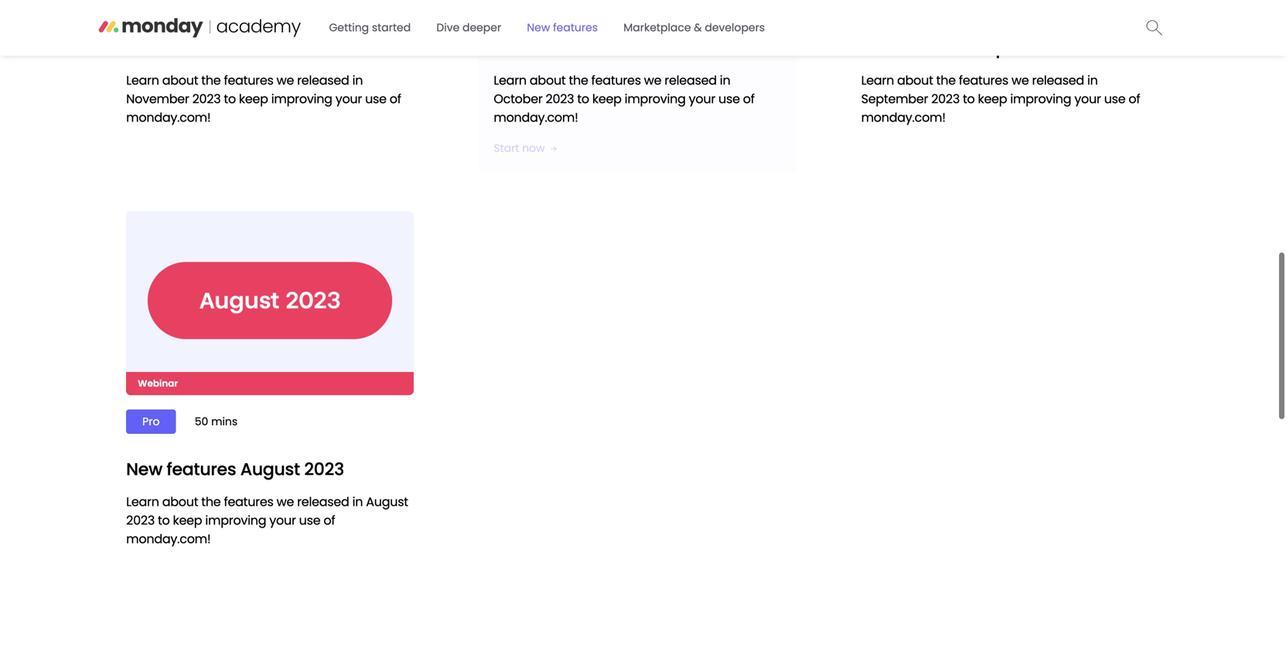 Task type: locate. For each thing, give the bounding box(es) containing it.
start
[[494, 141, 519, 156]]

the
[[201, 71, 221, 89], [569, 71, 588, 89], [937, 71, 956, 89], [201, 493, 221, 511]]

marketplace
[[624, 20, 691, 35]]

features inside learn about the features we released in november 2023 to keep improving your use of monday.com!
[[224, 71, 274, 89]]

deeper
[[463, 20, 501, 35]]

released inside learn about the features we released in september 2023 to keep improving your use of monday.com!
[[1032, 71, 1085, 89]]

learn for new features september 2023
[[861, 71, 894, 89]]

learn inside learn about the features we released in november 2023 to keep improving your use of monday.com!
[[126, 71, 159, 89]]

about
[[162, 71, 198, 89], [530, 71, 566, 89], [897, 71, 933, 89], [162, 493, 198, 511]]

the inside learn about the features we released in november 2023 to keep improving your use of monday.com!
[[201, 71, 221, 89]]

released
[[297, 71, 349, 89], [665, 71, 717, 89], [1032, 71, 1085, 89], [297, 493, 349, 511]]

0 horizontal spatial august
[[240, 458, 300, 481]]

october
[[608, 36, 676, 59], [494, 90, 543, 107]]

improving down 'new features august 2023'
[[205, 512, 266, 529]]

0 vertical spatial november
[[240, 36, 328, 59]]

in for new features november 2023
[[352, 71, 363, 89]]

use inside learn about the features we released in november 2023 to keep improving your use of monday.com!
[[365, 90, 387, 107]]

improving down new features november 2023
[[271, 90, 332, 107]]

your inside learn about the features we released in november 2023 to keep improving your use of monday.com!
[[335, 90, 362, 107]]

about inside learn about the features we released in october 2023 to keep improving your use of monday.com!
[[530, 71, 566, 89]]

the down 'new features august 2023'
[[201, 493, 221, 511]]

dive deeper link
[[427, 14, 511, 41]]

to inside learn about the features we released in november 2023 to keep improving your use of monday.com!
[[224, 90, 236, 107]]

2023 inside learn about the features we released in october 2023 to keep improving your use of monday.com!
[[546, 90, 574, 107]]

new features november 2023
[[126, 36, 373, 59]]

to inside learn about the features we released in september 2023 to keep improving your use of monday.com!
[[963, 90, 975, 107]]

1 vertical spatial august
[[366, 493, 408, 511]]

of inside learn about the features we released in october 2023 to keep improving your use of monday.com!
[[743, 90, 755, 107]]

keep inside learn about the features we released in october 2023 to keep improving your use of monday.com!
[[592, 90, 622, 107]]

monday.com! inside learn about the features we released in september 2023 to keep improving your use of monday.com!
[[861, 109, 946, 126]]

in inside learn about the features we released in september 2023 to keep improving your use of monday.com!
[[1088, 71, 1098, 89]]

we down new features november 2023
[[277, 71, 294, 89]]

about inside learn about the features we released in november 2023 to keep improving your use of monday.com!
[[162, 71, 198, 89]]

2023 inside learn about the features we released in august 2023 to keep improving your use of monday.com!
[[126, 512, 155, 529]]

keep inside learn about the features we released in november 2023 to keep improving your use of monday.com!
[[239, 90, 268, 107]]

the down new features november 2023
[[201, 71, 221, 89]]

features
[[553, 20, 598, 35], [167, 36, 236, 59], [534, 36, 604, 59], [902, 36, 971, 59], [224, 71, 274, 89], [592, 71, 641, 89], [959, 71, 1009, 89], [167, 458, 236, 481], [224, 493, 274, 511]]

august
[[240, 458, 300, 481], [366, 493, 408, 511]]

in inside learn about the features we released in november 2023 to keep improving your use of monday.com!
[[352, 71, 363, 89]]

october up start now
[[494, 90, 543, 107]]

the for september
[[937, 71, 956, 89]]

improving for november
[[271, 90, 332, 107]]

in inside learn about the features we released in october 2023 to keep improving your use of monday.com!
[[720, 71, 731, 89]]

1 vertical spatial november
[[126, 90, 189, 107]]

keep down 'new features august 2023'
[[173, 512, 202, 529]]

improving for september
[[1011, 90, 1072, 107]]

we down the new features september 2023 on the top right of the page
[[1012, 71, 1029, 89]]

monday.com! for new features october 2023
[[494, 109, 578, 126]]

0 horizontal spatial september
[[861, 90, 928, 107]]

learn about the features we released in october 2023 to keep improving your use of monday.com!
[[494, 71, 755, 126]]

released inside learn about the features we released in november 2023 to keep improving your use of monday.com!
[[297, 71, 349, 89]]

2023
[[333, 36, 373, 59], [680, 36, 720, 59], [1073, 36, 1113, 59], [192, 90, 221, 107], [546, 90, 574, 107], [932, 90, 960, 107], [304, 458, 344, 481], [126, 512, 155, 529]]

use inside learn about the features we released in september 2023 to keep improving your use of monday.com!
[[1104, 90, 1126, 107]]

use
[[365, 90, 387, 107], [719, 90, 740, 107], [1104, 90, 1126, 107], [299, 512, 321, 529]]

to inside learn about the features we released in august 2023 to keep improving your use of monday.com!
[[158, 512, 170, 529]]

your inside learn about the features we released in october 2023 to keep improving your use of monday.com!
[[689, 90, 716, 107]]

keep down the new features september 2023 on the top right of the page
[[978, 90, 1007, 107]]

we inside learn about the features we released in october 2023 to keep improving your use of monday.com!
[[644, 71, 662, 89]]

improving for october
[[625, 90, 686, 107]]

of inside learn about the features we released in november 2023 to keep improving your use of monday.com!
[[390, 90, 401, 107]]

improving down new features october 2023
[[625, 90, 686, 107]]

learn inside learn about the features we released in october 2023 to keep improving your use of monday.com!
[[494, 71, 527, 89]]

improving down the new features september 2023 on the top right of the page
[[1011, 90, 1072, 107]]

the inside learn about the features we released in october 2023 to keep improving your use of monday.com!
[[569, 71, 588, 89]]

in
[[352, 71, 363, 89], [720, 71, 731, 89], [1088, 71, 1098, 89], [352, 493, 363, 511]]

improving inside learn about the features we released in september 2023 to keep improving your use of monday.com!
[[1011, 90, 1072, 107]]

keep down new features november 2023
[[239, 90, 268, 107]]

developers
[[705, 20, 765, 35]]

your inside learn about the features we released in august 2023 to keep improving your use of monday.com!
[[269, 512, 296, 529]]

the inside learn about the features we released in september 2023 to keep improving your use of monday.com!
[[937, 71, 956, 89]]

to inside learn about the features we released in october 2023 to keep improving your use of monday.com!
[[577, 90, 589, 107]]

to
[[224, 90, 236, 107], [577, 90, 589, 107], [963, 90, 975, 107], [158, 512, 170, 529]]

marketplace & developers
[[624, 20, 765, 35]]

0 horizontal spatial october
[[494, 90, 543, 107]]

we
[[277, 71, 294, 89], [644, 71, 662, 89], [1012, 71, 1029, 89], [277, 493, 294, 511]]

your for november
[[335, 90, 362, 107]]

released inside learn about the features we released in october 2023 to keep improving your use of monday.com!
[[665, 71, 717, 89]]

features inside learn about the features we released in august 2023 to keep improving your use of monday.com!
[[224, 493, 274, 511]]

learn
[[126, 71, 159, 89], [494, 71, 527, 89], [861, 71, 894, 89], [126, 493, 159, 511]]

use for new features october 2023
[[719, 90, 740, 107]]

released inside learn about the features we released in august 2023 to keep improving your use of monday.com!
[[297, 493, 349, 511]]

of for new features november 2023
[[390, 90, 401, 107]]

1 vertical spatial september
[[861, 90, 928, 107]]

marketplace & developers link
[[614, 14, 774, 41]]

monday.com! for new features september 2023
[[861, 109, 946, 126]]

1 horizontal spatial september
[[976, 36, 1069, 59]]

november
[[240, 36, 328, 59], [126, 90, 189, 107]]

about inside learn about the features we released in september 2023 to keep improving your use of monday.com!
[[897, 71, 933, 89]]

use for new features november 2023
[[365, 90, 387, 107]]

monday.com!
[[126, 109, 211, 126], [494, 109, 578, 126], [861, 109, 946, 126], [126, 530, 211, 548]]

keep down new features october 2023
[[592, 90, 622, 107]]

of inside learn about the features we released in september 2023 to keep improving your use of monday.com!
[[1129, 90, 1141, 107]]

august inside learn about the features we released in august 2023 to keep improving your use of monday.com!
[[366, 493, 408, 511]]

learn about the features we released in september 2023 to keep improving your use of monday.com!
[[861, 71, 1141, 126]]

new
[[527, 20, 550, 35], [126, 36, 162, 59], [494, 36, 530, 59], [861, 36, 898, 59], [126, 458, 162, 481]]

of inside learn about the features we released in august 2023 to keep improving your use of monday.com!
[[324, 512, 335, 529]]

improving inside learn about the features we released in november 2023 to keep improving your use of monday.com!
[[271, 90, 332, 107]]

keep inside learn about the features we released in august 2023 to keep improving your use of monday.com!
[[173, 512, 202, 529]]

new for new features october 2023
[[494, 36, 530, 59]]

we down 'new features august 2023'
[[277, 493, 294, 511]]

we inside learn about the features we released in november 2023 to keep improving your use of monday.com!
[[277, 71, 294, 89]]

we for october
[[644, 71, 662, 89]]

use inside learn about the features we released in october 2023 to keep improving your use of monday.com!
[[719, 90, 740, 107]]

keep inside learn about the features we released in september 2023 to keep improving your use of monday.com!
[[978, 90, 1007, 107]]

to for october
[[577, 90, 589, 107]]

1 horizontal spatial october
[[608, 36, 676, 59]]

improving
[[271, 90, 332, 107], [625, 90, 686, 107], [1011, 90, 1072, 107], [205, 512, 266, 529]]

your
[[335, 90, 362, 107], [689, 90, 716, 107], [1075, 90, 1101, 107], [269, 512, 296, 529]]

monday.com! inside learn about the features we released in october 2023 to keep improving your use of monday.com!
[[494, 109, 578, 126]]

the down the new features september 2023 on the top right of the page
[[937, 71, 956, 89]]

october down marketplace at the top of the page
[[608, 36, 676, 59]]

keep
[[239, 90, 268, 107], [592, 90, 622, 107], [978, 90, 1007, 107], [173, 512, 202, 529]]

1 vertical spatial october
[[494, 90, 543, 107]]

improving inside learn about the features we released in october 2023 to keep improving your use of monday.com!
[[625, 90, 686, 107]]

we inside learn about the features we released in september 2023 to keep improving your use of monday.com!
[[1012, 71, 1029, 89]]

new features october 2023
[[494, 36, 720, 59]]

mins
[[211, 414, 238, 429]]

1 horizontal spatial august
[[366, 493, 408, 511]]

we down marketplace at the top of the page
[[644, 71, 662, 89]]

monday.com! inside learn about the features we released in november 2023 to keep improving your use of monday.com!
[[126, 109, 211, 126]]

start now
[[494, 141, 545, 156]]

0 horizontal spatial november
[[126, 90, 189, 107]]

your inside learn about the features we released in september 2023 to keep improving your use of monday.com!
[[1075, 90, 1101, 107]]

september
[[976, 36, 1069, 59], [861, 90, 928, 107]]

of
[[390, 90, 401, 107], [743, 90, 755, 107], [1129, 90, 1141, 107], [324, 512, 335, 529]]

we for september
[[1012, 71, 1029, 89]]

in for new features october 2023
[[720, 71, 731, 89]]

the down new features october 2023
[[569, 71, 588, 89]]

learn inside learn about the features we released in september 2023 to keep improving your use of monday.com!
[[861, 71, 894, 89]]

monday.com! for new features november 2023
[[126, 109, 211, 126]]

0 vertical spatial october
[[608, 36, 676, 59]]



Task type: describe. For each thing, give the bounding box(es) containing it.
50 mins
[[195, 414, 238, 429]]

search logo image
[[1147, 20, 1163, 35]]

now
[[522, 141, 545, 156]]

webinar
[[138, 377, 178, 390]]

icon image
[[551, 146, 558, 151]]

new for new features september 2023
[[861, 36, 898, 59]]

&
[[694, 20, 702, 35]]

november inside learn about the features we released in november 2023 to keep improving your use of monday.com!
[[126, 90, 189, 107]]

getting
[[329, 20, 369, 35]]

use for new features september 2023
[[1104, 90, 1126, 107]]

about for new features october 2023
[[530, 71, 566, 89]]

2023 inside learn about the features we released in september 2023 to keep improving your use of monday.com!
[[932, 90, 960, 107]]

50
[[195, 414, 208, 429]]

in inside learn about the features we released in august 2023 to keep improving your use of monday.com!
[[352, 493, 363, 511]]

your for september
[[1075, 90, 1101, 107]]

pro
[[142, 414, 160, 429]]

new for new features august 2023
[[126, 458, 162, 481]]

learn about the features we released in august 2023 to keep improving your use of monday.com!
[[126, 493, 408, 548]]

your for october
[[689, 90, 716, 107]]

in for new features september 2023
[[1088, 71, 1098, 89]]

october inside learn about the features we released in october 2023 to keep improving your use of monday.com!
[[494, 90, 543, 107]]

2023 inside learn about the features we released in november 2023 to keep improving your use of monday.com!
[[192, 90, 221, 107]]

released for september
[[1032, 71, 1085, 89]]

about for new features september 2023
[[897, 71, 933, 89]]

released for november
[[297, 71, 349, 89]]

learn about the features we released in november 2023 to keep improving your use of monday.com!
[[126, 71, 401, 126]]

of for new features september 2023
[[1129, 90, 1141, 107]]

1 horizontal spatial november
[[240, 36, 328, 59]]

we for november
[[277, 71, 294, 89]]

learn for new features october 2023
[[494, 71, 527, 89]]

about inside learn about the features we released in august 2023 to keep improving your use of monday.com!
[[162, 493, 198, 511]]

september inside learn about the features we released in september 2023 to keep improving your use of monday.com!
[[861, 90, 928, 107]]

new features september 2023
[[861, 36, 1113, 59]]

about for new features november 2023
[[162, 71, 198, 89]]

new features link
[[518, 14, 607, 41]]

getting started link
[[320, 14, 420, 41]]

the inside learn about the features we released in august 2023 to keep improving your use of monday.com!
[[201, 493, 221, 511]]

keep for october
[[592, 90, 622, 107]]

started
[[372, 20, 411, 35]]

we inside learn about the features we released in august 2023 to keep improving your use of monday.com!
[[277, 493, 294, 511]]

to for september
[[963, 90, 975, 107]]

the for october
[[569, 71, 588, 89]]

the for november
[[201, 71, 221, 89]]

released for october
[[665, 71, 717, 89]]

dive
[[437, 20, 460, 35]]

new features
[[527, 20, 598, 35]]

improving inside learn about the features we released in august 2023 to keep improving your use of monday.com!
[[205, 512, 266, 529]]

0 vertical spatial august
[[240, 458, 300, 481]]

academy logo image
[[98, 12, 316, 39]]

learn for new features november 2023
[[126, 71, 159, 89]]

dive deeper
[[437, 20, 501, 35]]

start now link
[[494, 141, 558, 156]]

use inside learn about the features we released in august 2023 to keep improving your use of monday.com!
[[299, 512, 321, 529]]

keep for november
[[239, 90, 268, 107]]

new for new features november 2023
[[126, 36, 162, 59]]

of for new features october 2023
[[743, 90, 755, 107]]

new features august 2023
[[126, 458, 344, 481]]

features inside learn about the features we released in october 2023 to keep improving your use of monday.com!
[[592, 71, 641, 89]]

monday.com! inside learn about the features we released in august 2023 to keep improving your use of monday.com!
[[126, 530, 211, 548]]

new for new features
[[527, 20, 550, 35]]

features inside learn about the features we released in september 2023 to keep improving your use of monday.com!
[[959, 71, 1009, 89]]

learn inside learn about the features we released in august 2023 to keep improving your use of monday.com!
[[126, 493, 159, 511]]

getting started
[[329, 20, 411, 35]]

0 vertical spatial september
[[976, 36, 1069, 59]]

to for november
[[224, 90, 236, 107]]

keep for september
[[978, 90, 1007, 107]]



Task type: vqa. For each thing, say whether or not it's contained in the screenshot.
leftmost SEPTEMBER
yes



